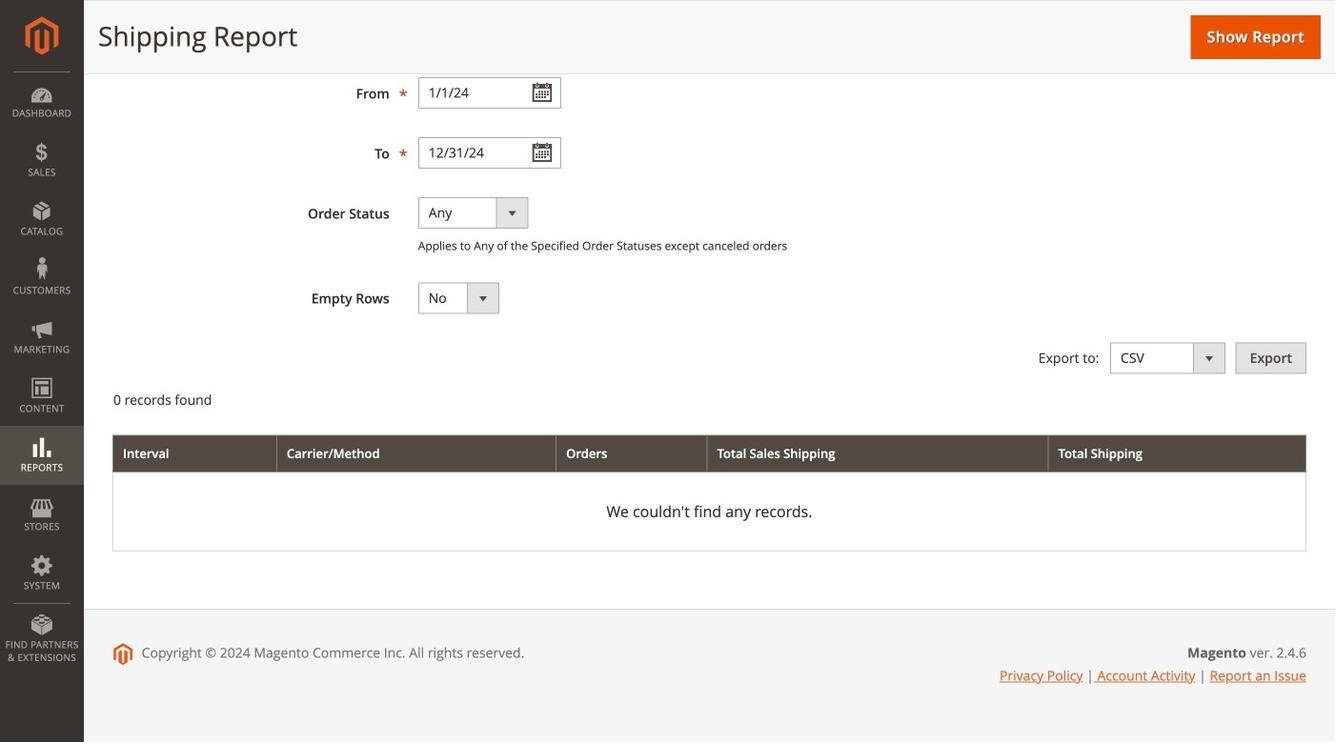 Task type: vqa. For each thing, say whether or not it's contained in the screenshot.
menu
no



Task type: locate. For each thing, give the bounding box(es) containing it.
None text field
[[418, 77, 561, 109], [418, 137, 561, 169], [418, 77, 561, 109], [418, 137, 561, 169]]

menu bar
[[0, 71, 84, 674]]



Task type: describe. For each thing, give the bounding box(es) containing it.
magento admin panel image
[[25, 16, 59, 55]]



